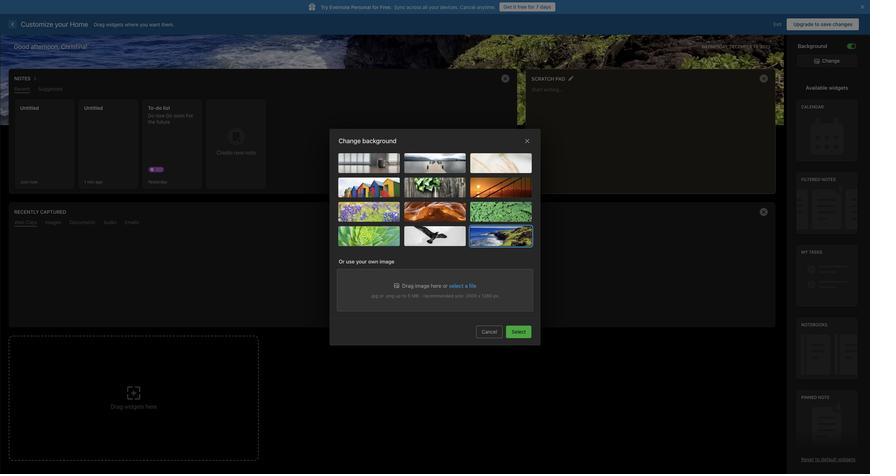 Task type: locate. For each thing, give the bounding box(es) containing it.
0 vertical spatial or
[[443, 282, 448, 289]]

image right own
[[380, 258, 395, 264]]

to left 5
[[403, 293, 407, 299]]

days
[[541, 4, 552, 10]]

widgets for drag widgets where you want them.
[[106, 21, 124, 27]]

2 for from the left
[[373, 4, 379, 10]]

1 remove image from the left
[[499, 72, 513, 86]]

change left background
[[339, 137, 361, 144]]

my
[[802, 250, 809, 255]]

change inside change button
[[823, 58, 841, 64]]

.jpg or .png up to 5 mb - recommended size: 2000 x 1280 px.
[[371, 293, 500, 299]]

try
[[321, 4, 328, 10]]

reset
[[802, 456, 815, 462]]

0 horizontal spatial image
[[380, 258, 395, 264]]

1 horizontal spatial remove image
[[758, 72, 771, 86]]

1 vertical spatial here
[[146, 404, 157, 410]]

your left home
[[55, 20, 68, 28]]

1 vertical spatial change
[[339, 137, 361, 144]]

available widgets
[[807, 85, 849, 91]]

remove image
[[499, 72, 513, 86], [758, 72, 771, 86]]

cancel right devices.
[[461, 4, 476, 10]]

for inside button
[[529, 4, 535, 10]]

widgets for available widgets
[[830, 85, 849, 91]]

.jpg
[[371, 293, 379, 299]]

for
[[529, 4, 535, 10], [373, 4, 379, 10]]

for left 7
[[529, 4, 535, 10]]

up
[[396, 293, 401, 299]]

size:
[[455, 293, 465, 299]]

1 horizontal spatial or
[[443, 282, 448, 289]]

7
[[536, 4, 539, 10]]

cancel
[[461, 4, 476, 10], [482, 329, 498, 335]]

to inside upgrade to save changes button
[[816, 21, 820, 27]]

mb
[[412, 293, 419, 299]]

drag
[[94, 21, 105, 27], [403, 282, 414, 289], [111, 404, 123, 410]]

edit widget title image
[[569, 76, 574, 81]]

cancel inside button
[[482, 329, 498, 335]]

0 horizontal spatial drag
[[94, 21, 105, 27]]

0 vertical spatial here
[[431, 282, 442, 289]]

scratch pad button
[[532, 74, 566, 83]]

0 vertical spatial drag
[[94, 21, 105, 27]]

2 vertical spatial drag
[[111, 404, 123, 410]]

0 horizontal spatial for
[[373, 4, 379, 10]]

-
[[420, 293, 422, 299]]

where
[[125, 21, 139, 27]]

close image
[[524, 137, 532, 145]]

to
[[816, 21, 820, 27], [403, 293, 407, 299], [816, 456, 821, 462]]

drag widgets where you want them.
[[94, 21, 174, 27]]

widgets for drag widgets here
[[124, 404, 144, 410]]

save
[[822, 21, 832, 27]]

0 vertical spatial change
[[823, 58, 841, 64]]

or
[[339, 258, 345, 264]]

for for free:
[[373, 4, 379, 10]]

px.
[[494, 293, 500, 299]]

afternoon,
[[31, 43, 60, 50]]

0 horizontal spatial here
[[146, 404, 157, 410]]

your right all in the top left of the page
[[429, 4, 439, 10]]

1 for from the left
[[529, 4, 535, 10]]

2 horizontal spatial drag
[[403, 282, 414, 289]]

change
[[823, 58, 841, 64], [339, 137, 361, 144]]

good afternoon, christina!
[[14, 43, 88, 50]]

1 horizontal spatial your
[[356, 258, 367, 264]]

5
[[408, 293, 411, 299]]

calendar
[[802, 104, 825, 110]]

0 vertical spatial image
[[380, 258, 395, 264]]

0 vertical spatial to
[[816, 21, 820, 27]]

pad
[[556, 76, 566, 82]]

select
[[450, 282, 464, 289]]

notebooks
[[802, 322, 828, 328]]

1 horizontal spatial change
[[823, 58, 841, 64]]

note
[[819, 395, 830, 400]]

1 horizontal spatial image
[[415, 282, 430, 289]]

reset to default widgets
[[802, 456, 856, 462]]

1 horizontal spatial drag
[[111, 404, 123, 410]]

change down background
[[823, 58, 841, 64]]

them.
[[161, 21, 174, 27]]

file
[[470, 282, 477, 289]]

get it free for 7 days
[[504, 4, 552, 10]]

image
[[380, 258, 395, 264], [415, 282, 430, 289]]

available
[[807, 85, 828, 91]]

select a file button
[[450, 282, 477, 289]]

image up -
[[415, 282, 430, 289]]

for left free:
[[373, 4, 379, 10]]

drag for drag widgets here
[[111, 404, 123, 410]]

0 horizontal spatial cancel
[[461, 4, 476, 10]]

exit
[[774, 21, 782, 27]]

or
[[443, 282, 448, 289], [380, 293, 384, 299]]

1 vertical spatial your
[[55, 20, 68, 28]]

drag for drag image here or select a file
[[403, 282, 414, 289]]

you
[[140, 21, 148, 27]]

here
[[431, 282, 442, 289], [146, 404, 157, 410]]

2 vertical spatial to
[[816, 456, 821, 462]]

or right .jpg
[[380, 293, 384, 299]]

upgrade
[[794, 21, 814, 27]]

upgrade to save changes
[[794, 21, 853, 27]]

tasks
[[810, 250, 823, 255]]

cancel left select
[[482, 329, 498, 335]]

0 horizontal spatial remove image
[[499, 72, 513, 86]]

1 vertical spatial cancel
[[482, 329, 498, 335]]

1 horizontal spatial here
[[431, 282, 442, 289]]

13,
[[754, 44, 760, 49]]

filtered notes
[[802, 177, 837, 182]]

0 vertical spatial cancel
[[461, 4, 476, 10]]

to for upgrade
[[816, 21, 820, 27]]

2 horizontal spatial your
[[429, 4, 439, 10]]

remove image
[[758, 205, 771, 219]]

across
[[407, 4, 422, 10]]

widgets
[[106, 21, 124, 27], [830, 85, 849, 91], [124, 404, 144, 410], [839, 456, 856, 462]]

to left 'save'
[[816, 21, 820, 27]]

1 horizontal spatial cancel
[[482, 329, 498, 335]]

to right the reset
[[816, 456, 821, 462]]

your right use
[[356, 258, 367, 264]]

1 vertical spatial drag
[[403, 282, 414, 289]]

1 vertical spatial or
[[380, 293, 384, 299]]

your
[[429, 4, 439, 10], [55, 20, 68, 28], [356, 258, 367, 264]]

drag widgets here
[[111, 404, 157, 410]]

0 horizontal spatial change
[[339, 137, 361, 144]]

0 vertical spatial your
[[429, 4, 439, 10]]

change button
[[798, 55, 858, 67]]

1 horizontal spatial for
[[529, 4, 535, 10]]

or left select
[[443, 282, 448, 289]]

all
[[423, 4, 428, 10]]

wednesday, december 13, 2023
[[702, 44, 771, 49]]



Task type: describe. For each thing, give the bounding box(es) containing it.
scratch
[[532, 76, 555, 82]]

2 remove image from the left
[[758, 72, 771, 86]]

exit button
[[769, 18, 788, 30]]

here for widgets
[[146, 404, 157, 410]]

customize your home
[[21, 20, 88, 28]]

select button
[[507, 326, 532, 338]]

change background
[[339, 137, 397, 144]]

evernote
[[330, 4, 350, 10]]

scratch pad
[[532, 76, 566, 82]]

notes
[[822, 177, 837, 182]]

1 vertical spatial to
[[403, 293, 407, 299]]

upgrade to save changes button
[[788, 18, 860, 30]]

my tasks
[[802, 250, 823, 255]]

0 horizontal spatial or
[[380, 293, 384, 299]]

.png
[[385, 293, 395, 299]]

background
[[363, 137, 397, 144]]

try evernote personal for free: sync across all your devices. cancel anytime.
[[321, 4, 496, 10]]

drag image here or select a file
[[403, 282, 477, 289]]

change for change background
[[339, 137, 361, 144]]

background
[[799, 43, 828, 49]]

own
[[369, 258, 379, 264]]

change for change
[[823, 58, 841, 64]]

2 vertical spatial your
[[356, 258, 367, 264]]

get
[[504, 4, 512, 10]]

reset to default widgets button
[[802, 456, 856, 462]]

home
[[70, 20, 88, 28]]

use
[[346, 258, 355, 264]]

sync
[[394, 4, 406, 10]]

get it free for 7 days button
[[500, 2, 556, 11]]

x
[[479, 293, 481, 299]]

drag for drag widgets where you want them.
[[94, 21, 105, 27]]

anytime.
[[477, 4, 496, 10]]

it
[[514, 4, 517, 10]]

cancel button
[[477, 326, 503, 338]]

for for 7
[[529, 4, 535, 10]]

1280
[[482, 293, 493, 299]]

christina!
[[61, 43, 88, 50]]

pinned note
[[802, 395, 830, 400]]

or use your own image
[[339, 258, 395, 264]]

customize
[[21, 20, 53, 28]]

0 horizontal spatial your
[[55, 20, 68, 28]]

december
[[730, 44, 753, 49]]

default
[[822, 456, 837, 462]]

recommended
[[424, 293, 454, 299]]

a
[[465, 282, 468, 289]]

1 vertical spatial image
[[415, 282, 430, 289]]

select
[[512, 329, 526, 335]]

filtered
[[802, 177, 821, 182]]

2000
[[466, 293, 477, 299]]

personal
[[351, 4, 371, 10]]

2023
[[761, 44, 771, 49]]

devices.
[[441, 4, 459, 10]]

here for image
[[431, 282, 442, 289]]

free:
[[380, 4, 392, 10]]

want
[[149, 21, 160, 27]]

pinned
[[802, 395, 818, 400]]

changes
[[833, 21, 853, 27]]

free
[[518, 4, 527, 10]]

good
[[14, 43, 29, 50]]

to for reset
[[816, 456, 821, 462]]

wednesday,
[[702, 44, 729, 49]]



